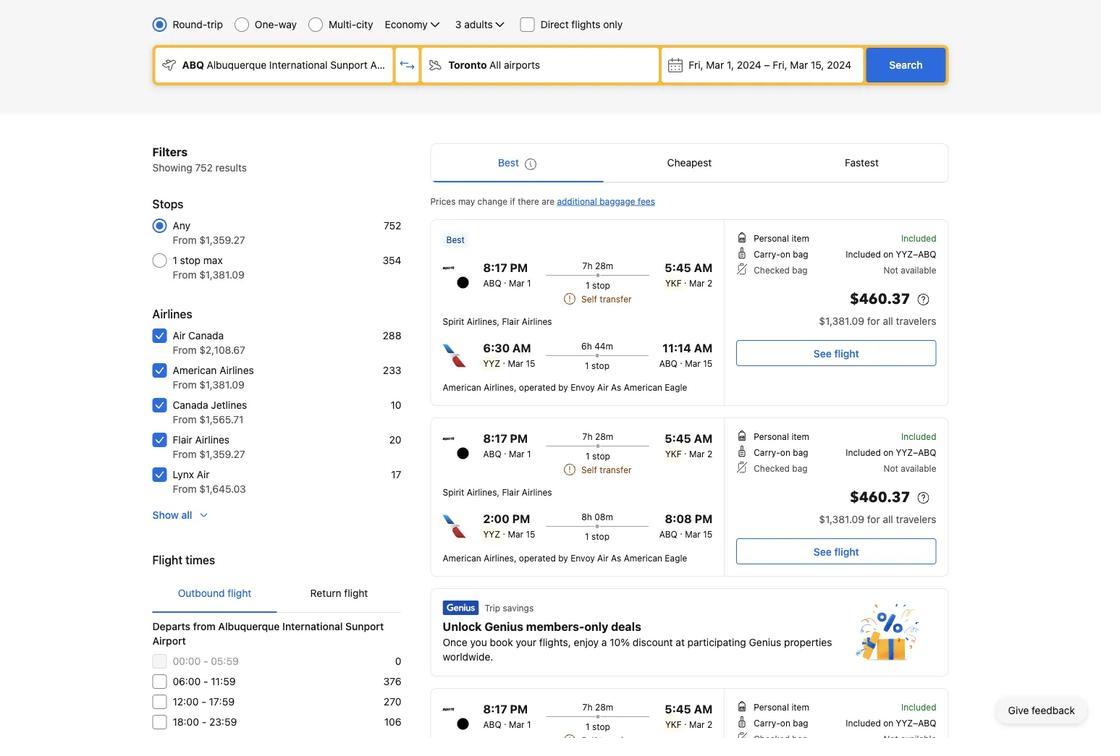 Task type: describe. For each thing, give the bounding box(es) containing it.
may
[[458, 196, 475, 206]]

6:30
[[483, 341, 510, 355]]

3 carry-on bag from the top
[[754, 718, 809, 729]]

$1,381.09 inside 'american airlines from $1,381.09'
[[199, 379, 245, 391]]

change
[[478, 196, 508, 206]]

2 transfer from the top
[[600, 465, 632, 475]]

1 stop max from $1,381.09
[[173, 255, 245, 281]]

8h
[[582, 512, 592, 522]]

yyz–abq for flair airlines
[[896, 448, 937, 458]]

outbound
[[178, 588, 225, 600]]

3 personal from the top
[[754, 702, 789, 713]]

not for self transfer
[[884, 265, 899, 275]]

106
[[384, 717, 402, 729]]

show
[[152, 509, 179, 521]]

at
[[676, 637, 685, 649]]

unlock
[[443, 620, 482, 634]]

air down "08m"
[[598, 553, 609, 563]]

show all
[[152, 509, 192, 521]]

7h for included
[[583, 432, 593, 442]]

enjoy
[[574, 637, 599, 649]]

departs from albuquerque international sunport airport
[[152, 621, 384, 647]]

$1,381.09 for all travelers for self transfer
[[819, 315, 937, 327]]

from for air
[[173, 344, 197, 356]]

from
[[193, 621, 216, 633]]

see for self transfer
[[814, 348, 832, 360]]

1 7h from the top
[[583, 261, 593, 271]]

deals
[[611, 620, 641, 634]]

fees
[[638, 196, 655, 206]]

15 for 11:14 am
[[703, 358, 713, 369]]

airlines up 6:30
[[467, 316, 497, 327]]

properties
[[784, 637, 832, 649]]

1 horizontal spatial 752
[[384, 220, 402, 232]]

personal for self transfer
[[754, 233, 789, 243]]

1 eagle from the top
[[665, 382, 687, 392]]

2 self transfer from the top
[[582, 465, 632, 475]]

checked for flair airlines
[[754, 463, 790, 474]]

flight
[[152, 554, 183, 567]]

2:00 pm yyz . mar 15
[[483, 512, 535, 540]]

checked bag for self transfer
[[754, 265, 808, 275]]

all for self transfer
[[883, 315, 893, 327]]

2 eagle from the top
[[665, 553, 687, 563]]

all for flair airlines
[[883, 514, 893, 526]]

jetlines
[[211, 399, 247, 411]]

are
[[542, 196, 555, 206]]

3 adults
[[455, 18, 493, 30]]

personal item for self transfer
[[754, 233, 810, 243]]

departs
[[152, 621, 191, 633]]

direct flights only
[[541, 18, 623, 30]]

1 american airlines, operated by envoy air as american eagle from the top
[[443, 382, 687, 392]]

air inside lynx air from $1,645.03
[[197, 469, 210, 481]]

flights
[[572, 18, 601, 30]]

additional
[[557, 196, 597, 206]]

44m
[[595, 341, 613, 351]]

7h 28m for included
[[583, 432, 614, 442]]

1 self from the top
[[582, 294, 597, 304]]

carry-on bag for flair airlines
[[754, 448, 809, 458]]

11:59
[[211, 676, 236, 688]]

3 adults button
[[454, 16, 509, 33]]

0 horizontal spatial genius
[[485, 620, 524, 634]]

canada inside the 'air canada from $2,108.67'
[[188, 330, 224, 342]]

abq up 6:30
[[483, 278, 502, 288]]

flair airlines from $1,359.27
[[173, 434, 245, 461]]

1 envoy from the top
[[571, 382, 595, 392]]

see flight button for self transfer
[[737, 340, 937, 366]]

from inside 1 stop max from $1,381.09
[[173, 269, 197, 281]]

abq inside 11:14 am abq . mar 15
[[659, 358, 678, 369]]

economy
[[385, 18, 428, 30]]

item for flair airlines
[[792, 432, 810, 442]]

fri, mar 1, 2024 – fri, mar 15, 2024
[[689, 59, 852, 71]]

8:17 pm abq . mar 1 for included
[[483, 432, 531, 459]]

0 vertical spatial international
[[269, 59, 328, 71]]

2:00
[[483, 512, 510, 526]]

. inside 2:00 pm yyz . mar 15
[[503, 526, 505, 537]]

international inside departs from albuquerque international sunport airport
[[282, 621, 343, 633]]

15 for 8:08 pm
[[703, 529, 713, 540]]

1 transfer from the top
[[600, 294, 632, 304]]

08m
[[595, 512, 613, 522]]

showing
[[152, 162, 192, 174]]

travelers for flair airlines
[[896, 514, 937, 526]]

$460.37 region for self transfer
[[737, 288, 937, 314]]

give
[[1009, 705, 1029, 717]]

outbound flight
[[178, 588, 251, 600]]

15 for 2:00 pm
[[526, 529, 535, 540]]

round-trip
[[173, 18, 223, 30]]

search
[[890, 59, 923, 71]]

flair inside the flair airlines from $1,359.27
[[173, 434, 192, 446]]

$460.37 for flair airlines
[[850, 488, 911, 508]]

show all button
[[147, 503, 215, 529]]

carry- for self transfer
[[754, 249, 781, 259]]

all inside button
[[181, 509, 192, 521]]

best inside button
[[498, 157, 519, 169]]

17:59
[[209, 696, 235, 708]]

cheapest button
[[604, 144, 776, 182]]

abq albuquerque international sunport airport
[[182, 59, 403, 71]]

albuquerque inside departs from albuquerque international sunport airport
[[218, 621, 280, 633]]

5:45 for included
[[665, 432, 691, 446]]

american airlines from $1,381.09
[[173, 365, 254, 391]]

2 self from the top
[[582, 465, 597, 475]]

2 airlines, from the top
[[484, 553, 517, 563]]

2 spirit from the top
[[443, 487, 464, 498]]

way
[[279, 18, 297, 30]]

one-
[[255, 18, 279, 30]]

filters
[[152, 145, 188, 159]]

abq down the round-
[[182, 59, 204, 71]]

$1,359.27 inside the flair airlines from $1,359.27
[[199, 449, 245, 461]]

adults
[[464, 18, 493, 30]]

there
[[518, 196, 539, 206]]

5:45 am ykf . mar 2 for personal item
[[665, 703, 713, 730]]

worldwide.
[[443, 651, 493, 663]]

outbound flight button
[[152, 575, 277, 613]]

participating
[[688, 637, 746, 649]]

airports
[[504, 59, 540, 71]]

cheapest
[[667, 157, 712, 169]]

5:45 am ykf . mar 2 for included
[[665, 432, 713, 459]]

8:08 pm abq . mar 15
[[659, 512, 713, 540]]

return flight button
[[277, 575, 402, 613]]

1 vertical spatial genius
[[749, 637, 782, 649]]

baggage
[[600, 196, 636, 206]]

air down 44m
[[598, 382, 609, 392]]

6h 44m
[[582, 341, 613, 351]]

$1,381.09 inside 1 stop max from $1,381.09
[[199, 269, 245, 281]]

5:45 for personal item
[[665, 703, 691, 717]]

12:00
[[173, 696, 199, 708]]

1 5:45 am ykf . mar 2 from the top
[[665, 261, 713, 288]]

1 horizontal spatial airport
[[370, 59, 403, 71]]

2 as from the top
[[611, 553, 622, 563]]

from for flair
[[173, 449, 197, 461]]

–
[[764, 59, 770, 71]]

8:17 for personal item
[[483, 703, 507, 717]]

give feedback
[[1009, 705, 1075, 717]]

3 item from the top
[[792, 702, 810, 713]]

from inside any from $1,359.27
[[173, 234, 197, 246]]

1 fri, from the left
[[689, 59, 704, 71]]

2 envoy from the top
[[571, 553, 595, 563]]

376
[[383, 676, 402, 688]]

1 operated from the top
[[519, 382, 556, 392]]

1 8:17 pm abq . mar 1 from the top
[[483, 261, 531, 288]]

airlines inside the flair airlines from $1,359.27
[[195, 434, 230, 446]]

0 vertical spatial sunport
[[330, 59, 368, 71]]

270
[[384, 696, 402, 708]]

checked for self transfer
[[754, 265, 790, 275]]

once
[[443, 637, 468, 649]]

06:00
[[173, 676, 201, 688]]

feedback
[[1032, 705, 1075, 717]]

mar inside 2:00 pm yyz . mar 15
[[508, 529, 524, 540]]

2 vertical spatial flair
[[502, 487, 520, 498]]

multi-
[[329, 18, 356, 30]]

tab list for prices may change if there are
[[431, 144, 948, 183]]

pm inside the 8:08 pm abq . mar 15
[[695, 512, 713, 526]]

give feedback button
[[997, 698, 1087, 724]]

fastest button
[[776, 144, 948, 182]]

8:08
[[665, 512, 692, 526]]

10%
[[610, 637, 630, 649]]

17
[[391, 469, 402, 481]]

prices
[[431, 196, 456, 206]]

not for flair airlines
[[884, 463, 899, 474]]

11:14
[[663, 341, 691, 355]]

pm inside 2:00 pm yyz . mar 15
[[512, 512, 530, 526]]

members-
[[526, 620, 585, 634]]

carry- for flair airlines
[[754, 448, 781, 458]]

trip savings
[[485, 603, 534, 613]]

item for self transfer
[[792, 233, 810, 243]]

checked bag for flair airlines
[[754, 463, 808, 474]]

2 american airlines, operated by envoy air as american eagle from the top
[[443, 553, 687, 563]]

stops
[[152, 197, 184, 211]]



Task type: locate. For each thing, give the bounding box(es) containing it.
0 vertical spatial operated
[[519, 382, 556, 392]]

12:00 - 17:59
[[173, 696, 235, 708]]

yyz down 2:00
[[483, 529, 500, 540]]

1 2 from the top
[[707, 278, 713, 288]]

fri, left 1, at the top of the page
[[689, 59, 704, 71]]

any from $1,359.27
[[173, 220, 245, 246]]

1 vertical spatial albuquerque
[[218, 621, 280, 633]]

$460.37 region
[[737, 288, 937, 314], [737, 487, 937, 513]]

1 vertical spatial carry-on bag
[[754, 448, 809, 458]]

search button
[[866, 48, 946, 83]]

genius up book
[[485, 620, 524, 634]]

envoy
[[571, 382, 595, 392], [571, 553, 595, 563]]

1 vertical spatial operated
[[519, 553, 556, 563]]

1 from from the top
[[173, 234, 197, 246]]

air
[[173, 330, 186, 342], [598, 382, 609, 392], [197, 469, 210, 481], [598, 553, 609, 563]]

2 for from the top
[[867, 514, 880, 526]]

best up the 'if'
[[498, 157, 519, 169]]

0 vertical spatial 5:45
[[665, 261, 691, 275]]

1 inside 1 stop max from $1,381.09
[[173, 255, 177, 266]]

from down any from $1,359.27
[[173, 269, 197, 281]]

1 not from the top
[[884, 265, 899, 275]]

genius image
[[443, 601, 479, 616], [443, 601, 479, 616], [856, 604, 919, 662]]

canada up $2,108.67
[[188, 330, 224, 342]]

0 vertical spatial 28m
[[595, 261, 614, 271]]

2 $460.37 region from the top
[[737, 487, 937, 513]]

3 2 from the top
[[707, 720, 713, 730]]

0 vertical spatial personal item
[[754, 233, 810, 243]]

book
[[490, 637, 513, 649]]

2 operated from the top
[[519, 553, 556, 563]]

.
[[504, 275, 507, 285], [684, 275, 687, 285], [503, 356, 505, 366], [680, 356, 683, 366], [504, 446, 507, 456], [684, 446, 687, 456], [503, 526, 505, 537], [680, 526, 683, 537], [504, 717, 507, 727], [684, 717, 687, 727]]

2 personal item from the top
[[754, 432, 810, 442]]

1 vertical spatial airlines,
[[484, 553, 517, 563]]

1 item from the top
[[792, 233, 810, 243]]

11:14 am abq . mar 15
[[659, 341, 713, 369]]

3 7h 28m from the top
[[583, 702, 614, 713]]

752 left the results
[[195, 162, 213, 174]]

airlines up the 'air canada from $2,108.67'
[[152, 307, 192, 321]]

0 vertical spatial best
[[498, 157, 519, 169]]

1 vertical spatial $1,381.09 for all travelers
[[819, 514, 937, 526]]

tab list
[[431, 144, 948, 183], [152, 575, 402, 614]]

2 vertical spatial item
[[792, 702, 810, 713]]

yyz for 6:30 am
[[483, 358, 500, 369]]

6 from from the top
[[173, 449, 197, 461]]

15 inside 2:00 pm yyz . mar 15
[[526, 529, 535, 540]]

$460.37
[[850, 290, 911, 310], [850, 488, 911, 508]]

1 not available from the top
[[884, 265, 937, 275]]

airport
[[370, 59, 403, 71], [152, 635, 186, 647]]

28m for personal item
[[595, 702, 614, 713]]

airlines up 6:30 am yyz . mar 15
[[522, 316, 552, 327]]

752 inside filters showing 752 results
[[195, 162, 213, 174]]

1 vertical spatial envoy
[[571, 553, 595, 563]]

2 $1,359.27 from the top
[[199, 449, 245, 461]]

canada inside canada jetlines from $1,565.71
[[173, 399, 208, 411]]

from inside 'american airlines from $1,381.09'
[[173, 379, 197, 391]]

airlines down $2,108.67
[[220, 365, 254, 377]]

0 vertical spatial 7h 28m
[[583, 261, 614, 271]]

0 horizontal spatial tab list
[[152, 575, 402, 614]]

airlines down $1,565.71
[[195, 434, 230, 446]]

abq down 11:14
[[659, 358, 678, 369]]

2 vertical spatial yyz–abq
[[896, 718, 937, 729]]

3 7h from the top
[[583, 702, 593, 713]]

3 included on yyz–abq from the top
[[846, 718, 937, 729]]

personal item
[[754, 233, 810, 243], [754, 432, 810, 442], [754, 702, 810, 713]]

2024 right 15,
[[827, 59, 852, 71]]

3 5:45 am ykf . mar 2 from the top
[[665, 703, 713, 730]]

yyz for 2:00 pm
[[483, 529, 500, 540]]

3 8:17 pm abq . mar 1 from the top
[[483, 703, 531, 730]]

airlines,
[[484, 382, 517, 392], [484, 553, 517, 563]]

international down way
[[269, 59, 328, 71]]

city
[[356, 18, 373, 30]]

spirit airlines , flair airlines up 2:00
[[443, 487, 552, 498]]

1 vertical spatial spirit
[[443, 487, 464, 498]]

abq inside the 8:08 pm abq . mar 15
[[659, 529, 678, 540]]

best button
[[431, 144, 604, 182]]

7h 28m for personal item
[[583, 702, 614, 713]]

see
[[814, 348, 832, 360], [814, 546, 832, 558]]

2 available from the top
[[901, 463, 937, 474]]

only
[[603, 18, 623, 30], [585, 620, 609, 634]]

airlines, down 6:30 am yyz . mar 15
[[484, 382, 517, 392]]

0 vertical spatial 752
[[195, 162, 213, 174]]

3 from from the top
[[173, 344, 197, 356]]

2 , from the top
[[497, 487, 500, 498]]

spirit airlines , flair airlines up 6:30
[[443, 316, 552, 327]]

spirit airlines , flair airlines
[[443, 316, 552, 327], [443, 487, 552, 498]]

5:45 am ykf . mar 2
[[665, 261, 713, 288], [665, 432, 713, 459], [665, 703, 713, 730]]

american airlines, operated by envoy air as american eagle down 8h
[[443, 553, 687, 563]]

, up 2:00
[[497, 487, 500, 498]]

as down "08m"
[[611, 553, 622, 563]]

1 vertical spatial by
[[558, 553, 568, 563]]

1 vertical spatial american airlines, operated by envoy air as american eagle
[[443, 553, 687, 563]]

2 $1,381.09 for all travelers from the top
[[819, 514, 937, 526]]

american inside 'american airlines from $1,381.09'
[[173, 365, 217, 377]]

1 ykf from the top
[[665, 278, 682, 288]]

0 vertical spatial see flight
[[814, 348, 859, 360]]

from up lynx at the left of the page
[[173, 449, 197, 461]]

1 horizontal spatial 2024
[[827, 59, 852, 71]]

0 vertical spatial ykf
[[665, 278, 682, 288]]

$1,359.27 up lynx air from $1,645.03
[[199, 449, 245, 461]]

operated down 6:30 am yyz . mar 15
[[519, 382, 556, 392]]

airlines, down 2:00 pm yyz . mar 15
[[484, 553, 517, 563]]

stop
[[180, 255, 201, 266], [592, 280, 610, 290], [592, 361, 610, 371], [592, 451, 610, 461], [592, 532, 610, 542], [592, 722, 610, 732]]

self transfer
[[582, 294, 632, 304], [582, 465, 632, 475]]

american airlines, operated by envoy air as american eagle down "6h"
[[443, 382, 687, 392]]

1 vertical spatial self transfer
[[582, 465, 632, 475]]

airlines up 2:00 pm yyz . mar 15
[[522, 487, 552, 498]]

not available for self transfer
[[884, 265, 937, 275]]

00:00 - 05:59
[[173, 656, 239, 668]]

0 vertical spatial 8:17 pm abq . mar 1
[[483, 261, 531, 288]]

, up 6:30
[[497, 316, 500, 327]]

1 spirit from the top
[[443, 316, 464, 327]]

2 fri, from the left
[[773, 59, 788, 71]]

genius left properties
[[749, 637, 782, 649]]

5 from from the top
[[173, 414, 197, 426]]

1 vertical spatial airport
[[152, 635, 186, 647]]

$460.37 region for flair airlines
[[737, 487, 937, 513]]

0 vertical spatial see flight button
[[737, 340, 937, 366]]

3
[[455, 18, 462, 30]]

eagle down the 8:08 pm abq . mar 15
[[665, 553, 687, 563]]

2 2 from the top
[[707, 449, 713, 459]]

any
[[173, 220, 190, 232]]

1 available from the top
[[901, 265, 937, 275]]

1 vertical spatial sunport
[[346, 621, 384, 633]]

flair up 6:30
[[502, 316, 520, 327]]

1 horizontal spatial best
[[498, 157, 519, 169]]

for for self transfer
[[867, 315, 880, 327]]

self up "6h"
[[582, 294, 597, 304]]

0 vertical spatial included on yyz–abq
[[846, 249, 937, 259]]

1 $1,359.27 from the top
[[199, 234, 245, 246]]

flair up 2:00
[[502, 487, 520, 498]]

2 ykf from the top
[[665, 449, 682, 459]]

yyz down 6:30
[[483, 358, 500, 369]]

yyz–abq for self transfer
[[896, 249, 937, 259]]

best
[[498, 157, 519, 169], [446, 235, 465, 245]]

0 vertical spatial only
[[603, 18, 623, 30]]

15 inside 6:30 am yyz . mar 15
[[526, 358, 535, 369]]

albuquerque up 05:59 at the left of page
[[218, 621, 280, 633]]

only right flights
[[603, 18, 623, 30]]

1 5:45 from the top
[[665, 261, 691, 275]]

1 28m from the top
[[595, 261, 614, 271]]

1 vertical spatial best
[[446, 235, 465, 245]]

0 vertical spatial see
[[814, 348, 832, 360]]

from inside lynx air from $1,645.03
[[173, 483, 197, 495]]

bag
[[793, 249, 809, 259], [792, 265, 808, 275], [793, 448, 809, 458], [792, 463, 808, 474], [793, 718, 809, 729]]

2 item from the top
[[792, 432, 810, 442]]

from down lynx at the left of the page
[[173, 483, 197, 495]]

0 horizontal spatial fri,
[[689, 59, 704, 71]]

fri, right –
[[773, 59, 788, 71]]

checked
[[754, 265, 790, 275], [754, 463, 790, 474]]

0 vertical spatial $1,381.09 for all travelers
[[819, 315, 937, 327]]

stop inside 1 stop max from $1,381.09
[[180, 255, 201, 266]]

2 not from the top
[[884, 463, 899, 474]]

15,
[[811, 59, 824, 71]]

2 carry-on bag from the top
[[754, 448, 809, 458]]

2 28m from the top
[[595, 432, 614, 442]]

$460.37 for self transfer
[[850, 290, 911, 310]]

1 vertical spatial 8:17
[[483, 432, 507, 446]]

2 vertical spatial personal
[[754, 702, 789, 713]]

personal item for flair airlines
[[754, 432, 810, 442]]

0 vertical spatial spirit airlines , flair airlines
[[443, 316, 552, 327]]

1 for from the top
[[867, 315, 880, 327]]

as
[[611, 382, 622, 392], [611, 553, 622, 563]]

1 vertical spatial yyz
[[483, 529, 500, 540]]

1 , from the top
[[497, 316, 500, 327]]

23:59
[[209, 717, 237, 729]]

ykf for included
[[665, 449, 682, 459]]

envoy down "6h"
[[571, 382, 595, 392]]

self up 8h
[[582, 465, 597, 475]]

prices may change if there are additional baggage fees
[[431, 196, 655, 206]]

1 personal from the top
[[754, 233, 789, 243]]

354
[[383, 255, 402, 266]]

. inside 6:30 am yyz . mar 15
[[503, 356, 505, 366]]

1 vertical spatial personal item
[[754, 432, 810, 442]]

sunport down multi-city
[[330, 59, 368, 71]]

1 stop
[[586, 280, 610, 290], [585, 361, 610, 371], [586, 451, 610, 461], [585, 532, 610, 542], [586, 722, 610, 732]]

1 vertical spatial see
[[814, 546, 832, 558]]

20
[[389, 434, 402, 446]]

2 vertical spatial 5:45 am ykf . mar 2
[[665, 703, 713, 730]]

2 vertical spatial 8:17 pm abq . mar 1
[[483, 703, 531, 730]]

$1,359.27 up max
[[199, 234, 245, 246]]

self transfer up 44m
[[582, 294, 632, 304]]

2 2024 from the left
[[827, 59, 852, 71]]

2 carry- from the top
[[754, 448, 781, 458]]

0 vertical spatial as
[[611, 382, 622, 392]]

airport down departs
[[152, 635, 186, 647]]

1 $460.37 from the top
[[850, 290, 911, 310]]

$1,381.09
[[199, 269, 245, 281], [819, 315, 865, 327], [199, 379, 245, 391], [819, 514, 865, 526]]

return flight
[[310, 588, 368, 600]]

canada jetlines from $1,565.71
[[173, 399, 247, 426]]

2 personal from the top
[[754, 432, 789, 442]]

additional baggage fees link
[[557, 196, 655, 206]]

0 vertical spatial self transfer
[[582, 294, 632, 304]]

$1,565.71
[[199, 414, 244, 426]]

not available for flair airlines
[[884, 463, 937, 474]]

15 inside the 8:08 pm abq . mar 15
[[703, 529, 713, 540]]

1 airlines, from the top
[[484, 382, 517, 392]]

1 carry-on bag from the top
[[754, 249, 809, 259]]

travelers for self transfer
[[896, 315, 937, 327]]

- for 18:00
[[202, 717, 207, 729]]

1 vertical spatial $1,359.27
[[199, 449, 245, 461]]

1 vertical spatial self
[[582, 465, 597, 475]]

from inside the flair airlines from $1,359.27
[[173, 449, 197, 461]]

from up canada jetlines from $1,565.71
[[173, 379, 197, 391]]

tab list containing best
[[431, 144, 948, 183]]

transfer up 44m
[[600, 294, 632, 304]]

transfer up "08m"
[[600, 465, 632, 475]]

1 yyz from the top
[[483, 358, 500, 369]]

2 for personal item
[[707, 720, 713, 730]]

abq down "8:08"
[[659, 529, 678, 540]]

from
[[173, 234, 197, 246], [173, 269, 197, 281], [173, 344, 197, 356], [173, 379, 197, 391], [173, 414, 197, 426], [173, 449, 197, 461], [173, 483, 197, 495]]

0 vertical spatial yyz
[[483, 358, 500, 369]]

2 7h from the top
[[583, 432, 593, 442]]

envoy down 8h
[[571, 553, 595, 563]]

a
[[602, 637, 607, 649]]

international
[[269, 59, 328, 71], [282, 621, 343, 633]]

2 vertical spatial 5:45
[[665, 703, 691, 717]]

airport inside departs from albuquerque international sunport airport
[[152, 635, 186, 647]]

1 vertical spatial carry-
[[754, 448, 781, 458]]

0 vertical spatial envoy
[[571, 382, 595, 392]]

18:00
[[173, 717, 199, 729]]

0 vertical spatial personal
[[754, 233, 789, 243]]

- for 06:00
[[204, 676, 208, 688]]

included on yyz–abq for flair airlines
[[846, 448, 937, 458]]

1 vertical spatial item
[[792, 432, 810, 442]]

$1,381.09 for all travelers for flair airlines
[[819, 514, 937, 526]]

2 vertical spatial ykf
[[665, 720, 682, 730]]

2 5:45 from the top
[[665, 432, 691, 446]]

2 7h 28m from the top
[[583, 432, 614, 442]]

2 vertical spatial 2
[[707, 720, 713, 730]]

from up the flair airlines from $1,359.27
[[173, 414, 197, 426]]

15 for 6:30 am
[[526, 358, 535, 369]]

- right 18:00
[[202, 717, 207, 729]]

item
[[792, 233, 810, 243], [792, 432, 810, 442], [792, 702, 810, 713]]

eagle
[[665, 382, 687, 392], [665, 553, 687, 563]]

for for flair airlines
[[867, 514, 880, 526]]

1 vertical spatial 5:45
[[665, 432, 691, 446]]

yyz inside 2:00 pm yyz . mar 15
[[483, 529, 500, 540]]

$1,359.27
[[199, 234, 245, 246], [199, 449, 245, 461]]

mar inside 6:30 am yyz . mar 15
[[508, 358, 524, 369]]

0 vertical spatial travelers
[[896, 315, 937, 327]]

1 travelers from the top
[[896, 315, 937, 327]]

by
[[558, 382, 568, 392], [558, 553, 568, 563]]

1 vertical spatial tab list
[[152, 575, 402, 614]]

3 8:17 from the top
[[483, 703, 507, 717]]

2 8:17 pm abq . mar 1 from the top
[[483, 432, 531, 459]]

1 vertical spatial flair
[[173, 434, 192, 446]]

see for flair airlines
[[814, 546, 832, 558]]

0 vertical spatial yyz–abq
[[896, 249, 937, 259]]

2 8:17 from the top
[[483, 432, 507, 446]]

0 vertical spatial spirit
[[443, 316, 464, 327]]

6:30 am yyz . mar 15
[[483, 341, 535, 369]]

air up 'american airlines from $1,381.09'
[[173, 330, 186, 342]]

ykf for personal item
[[665, 720, 682, 730]]

self transfer up "08m"
[[582, 465, 632, 475]]

2 vertical spatial 8:17
[[483, 703, 507, 717]]

see flight for flair airlines
[[814, 546, 859, 558]]

1 checked from the top
[[754, 265, 790, 275]]

2 by from the top
[[558, 553, 568, 563]]

from inside the 'air canada from $2,108.67'
[[173, 344, 197, 356]]

0 vertical spatial 2
[[707, 278, 713, 288]]

28m for included
[[595, 432, 614, 442]]

personal for flair airlines
[[754, 432, 789, 442]]

fastest
[[845, 157, 879, 169]]

operated down 2:00 pm yyz . mar 15
[[519, 553, 556, 563]]

15 inside 11:14 am abq . mar 15
[[703, 358, 713, 369]]

mar inside the 8:08 pm abq . mar 15
[[685, 529, 701, 540]]

canada up $1,565.71
[[173, 399, 208, 411]]

see flight button for flair airlines
[[737, 539, 937, 565]]

00:00
[[173, 656, 201, 668]]

0 vertical spatial $460.37
[[850, 290, 911, 310]]

- for 12:00
[[202, 696, 206, 708]]

0 horizontal spatial best
[[446, 235, 465, 245]]

fri, mar 1, 2024 – fri, mar 15, 2024 button
[[662, 48, 864, 83]]

1 vertical spatial 7h 28m
[[583, 432, 614, 442]]

1 by from the top
[[558, 382, 568, 392]]

18:00 - 23:59
[[173, 717, 237, 729]]

7h
[[583, 261, 593, 271], [583, 432, 593, 442], [583, 702, 593, 713]]

abq down worldwide.
[[483, 720, 502, 730]]

am inside 6:30 am yyz . mar 15
[[513, 341, 531, 355]]

1 horizontal spatial fri,
[[773, 59, 788, 71]]

3 ykf from the top
[[665, 720, 682, 730]]

included on yyz–abq for self transfer
[[846, 249, 937, 259]]

1 vertical spatial 8:17 pm abq . mar 1
[[483, 432, 531, 459]]

0 vertical spatial checked
[[754, 265, 790, 275]]

international down return
[[282, 621, 343, 633]]

best down may
[[446, 235, 465, 245]]

tab list up the fees
[[431, 144, 948, 183]]

best image
[[525, 159, 537, 170], [525, 159, 537, 170]]

1 vertical spatial $460.37 region
[[737, 487, 937, 513]]

unlock genius members-only deals once you book your flights, enjoy a 10% discount at participating genius properties worldwide.
[[443, 620, 832, 663]]

1 checked bag from the top
[[754, 265, 808, 275]]

1 vertical spatial checked
[[754, 463, 790, 474]]

1 vertical spatial $460.37
[[850, 488, 911, 508]]

2 yyz–abq from the top
[[896, 448, 937, 458]]

flair up lynx at the left of the page
[[173, 434, 192, 446]]

2 vertical spatial 7h 28m
[[583, 702, 614, 713]]

1 $460.37 region from the top
[[737, 288, 937, 314]]

only up a
[[585, 620, 609, 634]]

air right lynx at the left of the page
[[197, 469, 210, 481]]

available for self transfer
[[901, 265, 937, 275]]

1 vertical spatial international
[[282, 621, 343, 633]]

carry-on bag for self transfer
[[754, 249, 809, 259]]

only inside unlock genius members-only deals once you book your flights, enjoy a 10% discount at participating genius properties worldwide.
[[585, 620, 609, 634]]

yyz inside 6:30 am yyz . mar 15
[[483, 358, 500, 369]]

1 spirit airlines , flair airlines from the top
[[443, 316, 552, 327]]

1 vertical spatial personal
[[754, 432, 789, 442]]

2 vertical spatial included on yyz–abq
[[846, 718, 937, 729]]

- left 17:59
[[202, 696, 206, 708]]

1 8:17 from the top
[[483, 261, 507, 275]]

0
[[395, 656, 402, 668]]

1 vertical spatial 5:45 am ykf . mar 2
[[665, 432, 713, 459]]

1 $1,381.09 for all travelers from the top
[[819, 315, 937, 327]]

$1,359.27 inside any from $1,359.27
[[199, 234, 245, 246]]

1 vertical spatial available
[[901, 463, 937, 474]]

abq up 2:00
[[483, 449, 502, 459]]

eagle down 11:14 am abq . mar 15
[[665, 382, 687, 392]]

1 as from the top
[[611, 382, 622, 392]]

1 yyz–abq from the top
[[896, 249, 937, 259]]

- for 00:00
[[203, 656, 208, 668]]

1 personal item from the top
[[754, 233, 810, 243]]

airlines inside 'american airlines from $1,381.09'
[[220, 365, 254, 377]]

from left $2,108.67
[[173, 344, 197, 356]]

2 see from the top
[[814, 546, 832, 558]]

2 spirit airlines , flair airlines from the top
[[443, 487, 552, 498]]

8:17 for included
[[483, 432, 507, 446]]

airport down economy
[[370, 59, 403, 71]]

1 vertical spatial see flight
[[814, 546, 859, 558]]

1 see from the top
[[814, 348, 832, 360]]

filters showing 752 results
[[152, 145, 247, 174]]

one-way
[[255, 18, 297, 30]]

288
[[383, 330, 402, 342]]

checked bag
[[754, 265, 808, 275], [754, 463, 808, 474]]

not available
[[884, 265, 937, 275], [884, 463, 937, 474]]

airlines up 2:00
[[467, 487, 497, 498]]

air inside the 'air canada from $2,108.67'
[[173, 330, 186, 342]]

10
[[391, 399, 402, 411]]

albuquerque down trip in the top of the page
[[207, 59, 267, 71]]

sunport down return flight button
[[346, 621, 384, 633]]

0 vertical spatial by
[[558, 382, 568, 392]]

0 vertical spatial not available
[[884, 265, 937, 275]]

lynx air from $1,645.03
[[173, 469, 246, 495]]

1 vertical spatial spirit airlines , flair airlines
[[443, 487, 552, 498]]

8:17 pm abq . mar 1 for personal item
[[483, 703, 531, 730]]

available for flair airlines
[[901, 463, 937, 474]]

- left 11:59
[[204, 676, 208, 688]]

1 see flight from the top
[[814, 348, 859, 360]]

2 not available from the top
[[884, 463, 937, 474]]

2 checked bag from the top
[[754, 463, 808, 474]]

1 vertical spatial ,
[[497, 487, 500, 498]]

1 vertical spatial travelers
[[896, 514, 937, 526]]

from for canada
[[173, 414, 197, 426]]

0 vertical spatial $1,359.27
[[199, 234, 245, 246]]

-
[[203, 656, 208, 668], [204, 676, 208, 688], [202, 696, 206, 708], [202, 717, 207, 729]]

from for lynx
[[173, 483, 197, 495]]

1 vertical spatial see flight button
[[737, 539, 937, 565]]

0 vertical spatial canada
[[188, 330, 224, 342]]

pm
[[510, 261, 528, 275], [510, 432, 528, 446], [512, 512, 530, 526], [695, 512, 713, 526], [510, 703, 528, 717]]

am inside 11:14 am abq . mar 15
[[694, 341, 713, 355]]

1 carry- from the top
[[754, 249, 781, 259]]

0 vertical spatial available
[[901, 265, 937, 275]]

as down 44m
[[611, 382, 622, 392]]

05:59
[[211, 656, 239, 668]]

from for american
[[173, 379, 197, 391]]

see flight for self transfer
[[814, 348, 859, 360]]

3 carry- from the top
[[754, 718, 781, 729]]

1 vertical spatial ykf
[[665, 449, 682, 459]]

1 2024 from the left
[[737, 59, 762, 71]]

from down any at top
[[173, 234, 197, 246]]

1 see flight button from the top
[[737, 340, 937, 366]]

tab list up departs from albuquerque international sunport airport
[[152, 575, 402, 614]]

0 vertical spatial not
[[884, 265, 899, 275]]

- left 05:59 at the left of page
[[203, 656, 208, 668]]

multi-city
[[329, 18, 373, 30]]

sunport inside departs from albuquerque international sunport airport
[[346, 621, 384, 633]]

7h for personal item
[[583, 702, 593, 713]]

genius
[[485, 620, 524, 634], [749, 637, 782, 649]]

2 travelers from the top
[[896, 514, 937, 526]]

1 7h 28m from the top
[[583, 261, 614, 271]]

2 vertical spatial personal item
[[754, 702, 810, 713]]

times
[[186, 554, 215, 567]]

0 vertical spatial albuquerque
[[207, 59, 267, 71]]

0 vertical spatial carry-
[[754, 249, 781, 259]]

tab list for departs from albuquerque international sunport airport
[[152, 575, 402, 614]]

2 5:45 am ykf . mar 2 from the top
[[665, 432, 713, 459]]

2 vertical spatial 28m
[[595, 702, 614, 713]]

2024 left –
[[737, 59, 762, 71]]

0 vertical spatial flair
[[502, 316, 520, 327]]

2 $460.37 from the top
[[850, 488, 911, 508]]

. inside 11:14 am abq . mar 15
[[680, 356, 683, 366]]

2 see flight button from the top
[[737, 539, 937, 565]]

max
[[203, 255, 223, 266]]

trip
[[485, 603, 500, 613]]

tab list containing outbound flight
[[152, 575, 402, 614]]

air canada from $2,108.67
[[173, 330, 245, 356]]

752 up 354 at the left of the page
[[384, 220, 402, 232]]

3 personal item from the top
[[754, 702, 810, 713]]

mar inside 11:14 am abq . mar 15
[[685, 358, 701, 369]]

1 vertical spatial 752
[[384, 220, 402, 232]]

you
[[470, 637, 487, 649]]

2 for included
[[707, 449, 713, 459]]

2 yyz from the top
[[483, 529, 500, 540]]

3 yyz–abq from the top
[[896, 718, 937, 729]]

1 vertical spatial for
[[867, 514, 880, 526]]

. inside the 8:08 pm abq . mar 15
[[680, 526, 683, 537]]

1 vertical spatial not available
[[884, 463, 937, 474]]

1 self transfer from the top
[[582, 294, 632, 304]]

from inside canada jetlines from $1,565.71
[[173, 414, 197, 426]]

1 vertical spatial included on yyz–abq
[[846, 448, 937, 458]]

your
[[516, 637, 537, 649]]



Task type: vqa. For each thing, say whether or not it's contained in the screenshot.


